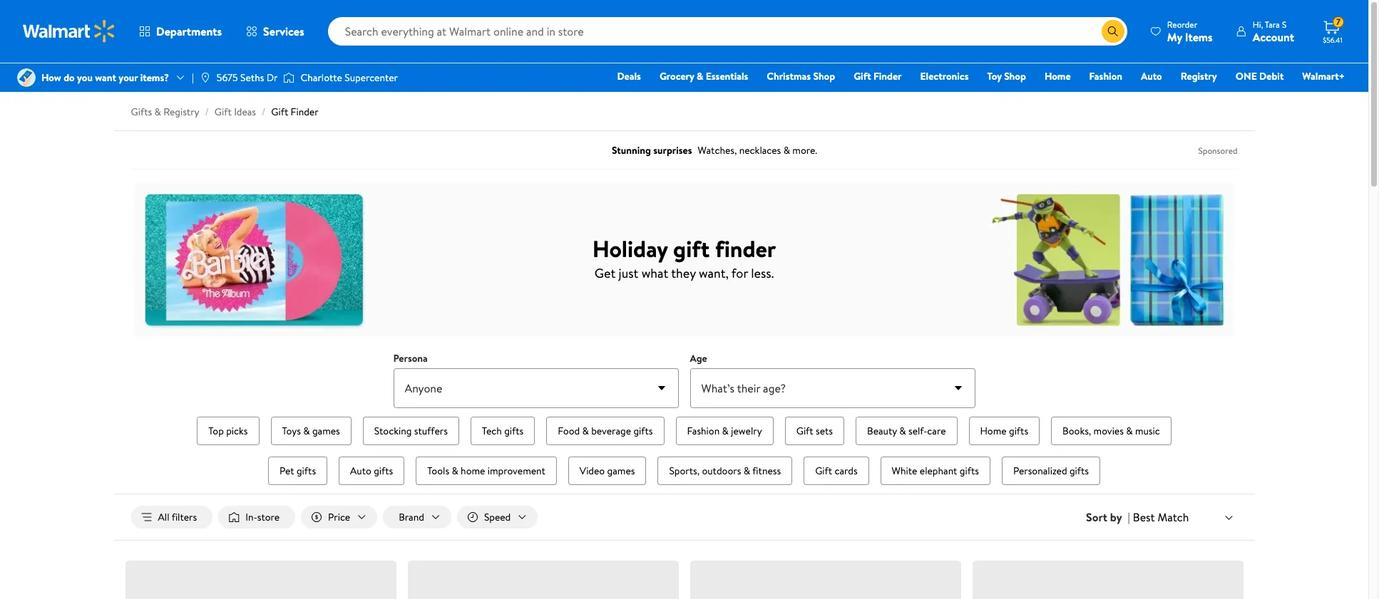 Task type: locate. For each thing, give the bounding box(es) containing it.
video
[[580, 464, 605, 478]]

 image for charlotte supercenter
[[283, 71, 295, 85]]

gifts right pet
[[297, 464, 316, 478]]

gifts right personalized
[[1070, 464, 1089, 478]]

2 shop from the left
[[1004, 69, 1026, 83]]

departments
[[156, 24, 222, 39]]

shop for christmas shop
[[813, 69, 835, 83]]

christmas shop
[[767, 69, 835, 83]]

0 horizontal spatial games
[[312, 424, 340, 439]]

reorder
[[1167, 18, 1197, 30]]

gifts right beverage
[[633, 424, 653, 439]]

1 horizontal spatial  image
[[283, 71, 295, 85]]

gift left "ideas"
[[215, 105, 232, 119]]

0 vertical spatial fashion
[[1089, 69, 1122, 83]]

gifts for personalized gifts
[[1070, 464, 1089, 478]]

gifts inside list item
[[504, 424, 524, 439]]

gifts for tech gifts
[[504, 424, 524, 439]]

gift ideas link
[[215, 105, 256, 119]]

| inside the sort and filter section element
[[1128, 510, 1130, 526]]

1 horizontal spatial finder
[[874, 69, 902, 83]]

gifts for auto gifts
[[374, 464, 393, 478]]

food & beverage gifts list item
[[544, 414, 667, 449]]

& right food
[[582, 424, 589, 439]]

0 horizontal spatial /
[[205, 105, 209, 119]]

departments button
[[127, 14, 234, 48]]

reorder my items
[[1167, 18, 1213, 45]]

& right 'tools'
[[452, 464, 458, 478]]

sort
[[1086, 510, 1107, 526]]

 image left 5675
[[200, 72, 211, 83]]

gift inside 'button'
[[815, 464, 832, 478]]

finder
[[715, 233, 776, 264]]

home gifts list item
[[966, 414, 1043, 449]]

1 vertical spatial finder
[[291, 105, 318, 119]]

Search search field
[[328, 17, 1127, 46]]

& for gifts & registry / gift ideas / gift finder
[[154, 105, 161, 119]]

top picks button
[[197, 417, 259, 446]]

0 vertical spatial gift finder link
[[847, 68, 908, 84]]

beauty
[[867, 424, 897, 439]]

auto for auto gifts
[[350, 464, 371, 478]]

 image
[[283, 71, 295, 85], [200, 72, 211, 83]]

& for food & beverage gifts
[[582, 424, 589, 439]]

gift left sets
[[796, 424, 813, 439]]

age
[[690, 352, 707, 366]]

0 horizontal spatial home
[[980, 424, 1007, 439]]

persona
[[393, 352, 428, 366]]

for
[[732, 264, 748, 282]]

you
[[77, 71, 93, 85]]

outdoors
[[702, 464, 741, 478]]

beauty & self-care list item
[[853, 414, 960, 449]]

1 vertical spatial fashion
[[687, 424, 720, 439]]

0 vertical spatial home
[[1045, 69, 1071, 83]]

1 horizontal spatial fashion
[[1089, 69, 1122, 83]]

gift finder
[[854, 69, 902, 83]]

stocking stuffers button
[[363, 417, 459, 446]]

pet gifts button
[[268, 457, 327, 486]]

group
[[165, 414, 1203, 488]]

games right video
[[607, 464, 635, 478]]

0 horizontal spatial registry
[[163, 105, 199, 119]]

1 horizontal spatial home
[[1045, 69, 1071, 83]]

one
[[1236, 69, 1257, 83]]

food & beverage gifts button
[[546, 417, 664, 446]]

personalized gifts button
[[1002, 457, 1100, 486]]

1 vertical spatial |
[[1128, 510, 1130, 526]]

movies
[[1094, 424, 1124, 439]]

in-store
[[245, 511, 280, 525]]

& left music
[[1126, 424, 1133, 439]]

0 horizontal spatial auto
[[350, 464, 371, 478]]

fashion inside button
[[687, 424, 720, 439]]

essentials
[[706, 69, 748, 83]]

gifts right 'elephant'
[[960, 464, 979, 478]]

gift for gift cards
[[815, 464, 832, 478]]

books, movies & music button
[[1051, 417, 1171, 446]]

gift right christmas shop
[[854, 69, 871, 83]]

& inside button
[[744, 464, 750, 478]]

shop for toy shop
[[1004, 69, 1026, 83]]

auto link
[[1135, 68, 1169, 84]]

stocking stuffers list item
[[360, 414, 462, 449]]

1 vertical spatial games
[[607, 464, 635, 478]]

0 vertical spatial games
[[312, 424, 340, 439]]

 image right dr
[[283, 71, 295, 85]]

| right by
[[1128, 510, 1130, 526]]

1 horizontal spatial gift finder link
[[847, 68, 908, 84]]

games inside "list item"
[[607, 464, 635, 478]]

0 vertical spatial auto
[[1141, 69, 1162, 83]]

they
[[671, 264, 696, 282]]

gift inside 'link'
[[854, 69, 871, 83]]

less.
[[751, 264, 774, 282]]

charlotte
[[301, 71, 342, 85]]

& left self-
[[899, 424, 906, 439]]

& right grocery
[[697, 69, 703, 83]]

sponsored
[[1198, 144, 1238, 157]]

services
[[263, 24, 304, 39]]

want,
[[699, 264, 729, 282]]

shop right the christmas
[[813, 69, 835, 83]]

fashion down search icon
[[1089, 69, 1122, 83]]

1 horizontal spatial /
[[262, 105, 265, 119]]

& right toys
[[303, 424, 310, 439]]

|
[[192, 71, 194, 85], [1128, 510, 1130, 526]]

1 vertical spatial auto
[[350, 464, 371, 478]]

account
[[1253, 29, 1294, 45]]

gift inside button
[[796, 424, 813, 439]]

home inside button
[[980, 424, 1007, 439]]

1 / from the left
[[205, 105, 209, 119]]

& left jewelry
[[722, 424, 729, 439]]

gifts inside list item
[[960, 464, 979, 478]]

video games
[[580, 464, 635, 478]]

 image
[[17, 68, 36, 87]]

best
[[1133, 510, 1155, 525]]

1 horizontal spatial auto
[[1141, 69, 1162, 83]]

/ left gift ideas link
[[205, 105, 209, 119]]

auto for auto
[[1141, 69, 1162, 83]]

finder
[[874, 69, 902, 83], [291, 105, 318, 119]]

what
[[642, 264, 668, 282]]

tech
[[482, 424, 502, 439]]

1 vertical spatial home
[[980, 424, 1007, 439]]

0 horizontal spatial finder
[[291, 105, 318, 119]]

tools & home improvement
[[427, 464, 545, 478]]

grocery
[[660, 69, 694, 83]]

| left 5675
[[192, 71, 194, 85]]

& for toys & games
[[303, 424, 310, 439]]

toys & games
[[282, 424, 340, 439]]

0 horizontal spatial gift finder link
[[271, 105, 318, 119]]

white elephant gifts
[[892, 464, 979, 478]]

1 horizontal spatial games
[[607, 464, 635, 478]]

& inside "button"
[[582, 424, 589, 439]]

0 vertical spatial |
[[192, 71, 194, 85]]

home right the care
[[980, 424, 1007, 439]]

gift finder link
[[847, 68, 908, 84], [271, 105, 318, 119]]

games inside list item
[[312, 424, 340, 439]]

auto up the price
[[350, 464, 371, 478]]

video games list item
[[565, 454, 649, 488]]

0 vertical spatial registry
[[1181, 69, 1217, 83]]

1 shop from the left
[[813, 69, 835, 83]]

0 horizontal spatial shop
[[813, 69, 835, 83]]

stuffers
[[414, 424, 448, 439]]

fashion link
[[1083, 68, 1129, 84]]

& left "fitness"
[[744, 464, 750, 478]]

s
[[1282, 18, 1287, 30]]

seths
[[240, 71, 264, 85]]

0 horizontal spatial fashion
[[687, 424, 720, 439]]

price button
[[301, 506, 377, 529]]

gift right "ideas"
[[271, 105, 288, 119]]

auto inside button
[[350, 464, 371, 478]]

/ right "ideas"
[[262, 105, 265, 119]]

fashion for fashion
[[1089, 69, 1122, 83]]

all
[[158, 511, 169, 525]]

gifts up personalized
[[1009, 424, 1028, 439]]

top picks list item
[[194, 414, 262, 449]]

hi,
[[1253, 18, 1263, 30]]

gift finder link left electronics link
[[847, 68, 908, 84]]

&
[[697, 69, 703, 83], [154, 105, 161, 119], [303, 424, 310, 439], [582, 424, 589, 439], [722, 424, 729, 439], [899, 424, 906, 439], [1126, 424, 1133, 439], [452, 464, 458, 478], [744, 464, 750, 478]]

& for tools & home improvement
[[452, 464, 458, 478]]

tech gifts
[[482, 424, 524, 439]]

gifts inside "button"
[[633, 424, 653, 439]]

gift finder link down dr
[[271, 105, 318, 119]]

gifts down stocking
[[374, 464, 393, 478]]

finder left electronics link
[[874, 69, 902, 83]]

gift
[[673, 233, 710, 264]]

registry right gifts
[[163, 105, 199, 119]]

dr
[[266, 71, 278, 85]]

gift cards
[[815, 464, 858, 478]]

5675
[[217, 71, 238, 85]]

/
[[205, 105, 209, 119], [262, 105, 265, 119]]

1 horizontal spatial |
[[1128, 510, 1130, 526]]

home left fashion link
[[1045, 69, 1071, 83]]

Walmart Site-Wide search field
[[328, 17, 1127, 46]]

white elephant gifts list item
[[878, 454, 993, 488]]

& right gifts
[[154, 105, 161, 119]]

white elephant gifts button
[[880, 457, 990, 486]]

gift cards list item
[[801, 454, 872, 488]]

sports,
[[669, 464, 700, 478]]

fashion left jewelry
[[687, 424, 720, 439]]

personalized
[[1013, 464, 1067, 478]]

1 horizontal spatial shop
[[1004, 69, 1026, 83]]

registry down items
[[1181, 69, 1217, 83]]

shop right toy
[[1004, 69, 1026, 83]]

games
[[312, 424, 340, 439], [607, 464, 635, 478]]

toy
[[987, 69, 1002, 83]]

in-store button
[[218, 506, 295, 529]]

home gifts
[[980, 424, 1028, 439]]

auto right fashion link
[[1141, 69, 1162, 83]]

gift for gift sets
[[796, 424, 813, 439]]

gift sets
[[796, 424, 833, 439]]

christmas shop link
[[760, 68, 842, 84]]

gifts right tech
[[504, 424, 524, 439]]

gift left cards
[[815, 464, 832, 478]]

gifts for home gifts
[[1009, 424, 1028, 439]]

gifts
[[131, 105, 152, 119]]

0 horizontal spatial  image
[[200, 72, 211, 83]]

games right toys
[[312, 424, 340, 439]]

0 vertical spatial finder
[[874, 69, 902, 83]]

finder down charlotte
[[291, 105, 318, 119]]



Task type: vqa. For each thing, say whether or not it's contained in the screenshot.
Bryan
no



Task type: describe. For each thing, give the bounding box(es) containing it.
toys & games button
[[271, 417, 351, 446]]

brand button
[[383, 506, 451, 529]]

5675 seths dr
[[217, 71, 278, 85]]

toy shop link
[[981, 68, 1032, 84]]

gifts & registry / gift ideas / gift finder
[[131, 105, 318, 119]]

home
[[461, 464, 485, 478]]

food
[[558, 424, 580, 439]]

music
[[1135, 424, 1160, 439]]

tools & home improvement button
[[416, 457, 557, 486]]

holiday
[[592, 233, 668, 264]]

1 horizontal spatial registry
[[1181, 69, 1217, 83]]

1 vertical spatial gift finder link
[[271, 105, 318, 119]]

how
[[41, 71, 61, 85]]

7 $56.41
[[1323, 16, 1343, 45]]

& for fashion & jewelry
[[722, 424, 729, 439]]

sports, outdoors & fitness button
[[658, 457, 792, 486]]

1 vertical spatial registry
[[163, 105, 199, 119]]

ideas
[[234, 105, 256, 119]]

filters
[[172, 511, 197, 525]]

beauty & self-care button
[[856, 417, 957, 446]]

all filters button
[[131, 506, 213, 529]]

auto gifts
[[350, 464, 393, 478]]

get
[[595, 264, 616, 282]]

items?
[[140, 71, 169, 85]]

gift sets list item
[[782, 414, 847, 449]]

walmart image
[[23, 20, 116, 43]]

sets
[[816, 424, 833, 439]]

beauty & self-care
[[867, 424, 946, 439]]

in-
[[245, 511, 257, 525]]

hi, tara s account
[[1253, 18, 1294, 45]]

 image for 5675 seths dr
[[200, 72, 211, 83]]

tools & home improvement list item
[[413, 454, 560, 488]]

jewelry
[[731, 424, 762, 439]]

tech gifts list item
[[468, 414, 538, 449]]

deals link
[[611, 68, 647, 84]]

home for home gifts
[[980, 424, 1007, 439]]

personalized gifts list item
[[999, 454, 1103, 488]]

self-
[[908, 424, 927, 439]]

want
[[95, 71, 116, 85]]

gift sets button
[[785, 417, 844, 446]]

store
[[257, 511, 280, 525]]

just
[[619, 264, 638, 282]]

sports, outdoors & fitness list item
[[655, 454, 795, 488]]

gift for gift finder
[[854, 69, 871, 83]]

tools
[[427, 464, 449, 478]]

home link
[[1038, 68, 1077, 84]]

walmart+
[[1302, 69, 1345, 83]]

toys & games list item
[[268, 414, 354, 449]]

tech gifts button
[[471, 417, 535, 446]]

& for beauty & self-care
[[899, 424, 906, 439]]

stocking stuffers
[[374, 424, 448, 439]]

how do you want your items?
[[41, 71, 169, 85]]

debit
[[1259, 69, 1284, 83]]

search icon image
[[1107, 26, 1119, 37]]

books, movies & music list item
[[1048, 414, 1174, 449]]

walmart+ link
[[1296, 68, 1351, 84]]

price
[[328, 511, 350, 525]]

sports, outdoors & fitness
[[669, 464, 781, 478]]

match
[[1158, 510, 1189, 525]]

best match
[[1133, 510, 1189, 525]]

auto gifts button
[[339, 457, 405, 486]]

& for grocery & essentials
[[697, 69, 703, 83]]

0 horizontal spatial |
[[192, 71, 194, 85]]

stocking
[[374, 424, 412, 439]]

home for home
[[1045, 69, 1071, 83]]

fashion for fashion & jewelry
[[687, 424, 720, 439]]

toys
[[282, 424, 301, 439]]

electronics link
[[914, 68, 975, 84]]

auto gifts list item
[[336, 454, 407, 488]]

fashion & jewelry list item
[[673, 414, 776, 449]]

2 / from the left
[[262, 105, 265, 119]]

pet
[[279, 464, 294, 478]]

supercenter
[[345, 71, 398, 85]]

grocery & essentials link
[[653, 68, 755, 84]]

gift cards button
[[804, 457, 869, 486]]

gifts & registry link
[[131, 105, 199, 119]]

gifts for pet gifts
[[297, 464, 316, 478]]

all filters
[[158, 511, 197, 525]]

by
[[1110, 510, 1122, 526]]

best match button
[[1130, 508, 1238, 527]]

brand
[[399, 511, 424, 525]]

fitness
[[752, 464, 781, 478]]

7
[[1336, 16, 1341, 28]]

pet gifts list item
[[265, 454, 330, 488]]

charlotte supercenter
[[301, 71, 398, 85]]

my
[[1167, 29, 1182, 45]]

registry link
[[1174, 68, 1223, 84]]

holiday gift finder image
[[134, 183, 1235, 338]]

group containing top picks
[[165, 414, 1203, 488]]

deals
[[617, 69, 641, 83]]

your
[[119, 71, 138, 85]]

holiday gift finder get just what they want, for less.
[[592, 233, 776, 282]]

sort and filter section element
[[114, 495, 1255, 541]]



